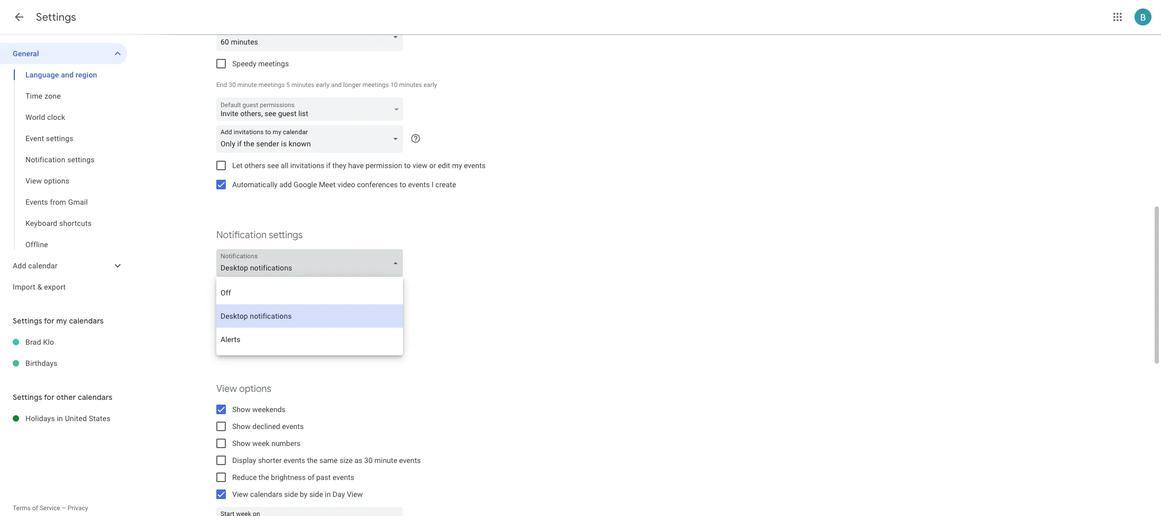 Task type: vqa. For each thing, say whether or not it's contained in the screenshot.
left "4 PM"
no



Task type: describe. For each thing, give the bounding box(es) containing it.
calendars for settings for my calendars
[[69, 316, 104, 326]]

1 horizontal spatial notification settings
[[216, 229, 303, 241]]

states
[[89, 414, 111, 423]]

view up events
[[25, 177, 42, 185]]

settings for settings
[[36, 11, 76, 24]]

others
[[245, 161, 266, 170]]

event settings
[[25, 134, 73, 143]]

klo
[[43, 338, 54, 346]]

1 horizontal spatial if
[[326, 161, 331, 170]]

settings for my calendars
[[13, 316, 104, 326]]

display shorter events the same size as 30 minute events
[[232, 456, 421, 465]]

1 vertical spatial and
[[331, 81, 342, 89]]

1 horizontal spatial i
[[432, 180, 434, 189]]

1 horizontal spatial my
[[452, 161, 462, 170]]

events right edit
[[464, 161, 486, 170]]

view up 'show weekends'
[[216, 383, 237, 395]]

terms of service link
[[13, 505, 60, 512]]

gmail
[[68, 198, 88, 206]]

settings for other calendars
[[13, 393, 113, 402]]

united
[[65, 414, 87, 423]]

day
[[333, 490, 345, 499]]

end 30 minute meetings 5 minutes early and longer meetings 10 minutes early
[[216, 81, 437, 89]]

"yes"
[[346, 334, 363, 343]]

1 side from the left
[[284, 490, 298, 499]]

service
[[40, 505, 60, 512]]

1 vertical spatial options
[[239, 383, 272, 395]]

show for show declined events
[[232, 422, 251, 431]]

only
[[266, 334, 280, 343]]

create
[[436, 180, 456, 189]]

language and region
[[25, 71, 97, 79]]

end
[[216, 81, 227, 89]]

automatically add google meet video conferences to events i create
[[232, 180, 456, 189]]

all
[[281, 161, 289, 170]]

show week numbers
[[232, 439, 301, 448]]

meet
[[319, 180, 336, 189]]

privacy link
[[68, 505, 88, 512]]

holidays in united states
[[25, 414, 111, 423]]

see inside default guest permissions invite others, see guest list
[[265, 109, 276, 118]]

in inside tree item
[[57, 414, 63, 423]]

1 horizontal spatial of
[[308, 473, 315, 482]]

edit
[[438, 161, 451, 170]]

notify
[[232, 334, 252, 343]]

calendar
[[28, 262, 58, 270]]

general
[[13, 49, 39, 58]]

automatically
[[232, 180, 278, 189]]

google
[[294, 180, 317, 189]]

1 vertical spatial i
[[288, 334, 290, 343]]

0 vertical spatial to
[[404, 161, 411, 170]]

longer
[[343, 81, 361, 89]]

language
[[25, 71, 59, 79]]

options inside tree
[[44, 177, 69, 185]]

–
[[62, 505, 66, 512]]

as
[[355, 456, 363, 465]]

1 vertical spatial 30
[[364, 456, 373, 465]]

others,
[[240, 109, 263, 118]]

keyboard shortcuts
[[25, 219, 92, 228]]

view down reduce
[[232, 490, 248, 499]]

notification
[[248, 317, 285, 326]]

world clock
[[25, 113, 65, 121]]

let others see all invitations if they have permission to view or edit my events
[[232, 161, 486, 170]]

responded
[[309, 334, 344, 343]]

import & export
[[13, 283, 66, 291]]

group containing language and region
[[0, 64, 127, 255]]

shortcuts
[[59, 219, 92, 228]]

0 horizontal spatial have
[[292, 334, 307, 343]]

birthdays link
[[25, 353, 127, 374]]

birthdays tree item
[[0, 353, 127, 374]]

0 horizontal spatial my
[[56, 316, 67, 326]]

week
[[253, 439, 270, 448]]

5
[[287, 81, 290, 89]]

1 vertical spatial if
[[282, 334, 286, 343]]

2 vertical spatial settings
[[269, 229, 303, 241]]

brightness
[[271, 473, 306, 482]]

sounds
[[287, 317, 311, 326]]

events from gmail
[[25, 198, 88, 206]]

show for show weekends
[[232, 405, 251, 414]]

events down size
[[333, 473, 354, 482]]

event
[[25, 134, 44, 143]]

they
[[333, 161, 347, 170]]

show for show week numbers
[[232, 439, 251, 448]]

0 horizontal spatial notification
[[25, 155, 65, 164]]

view right "day"
[[347, 490, 363, 499]]

settings for settings for my calendars
[[13, 316, 42, 326]]

holidays
[[25, 414, 55, 423]]

declined
[[253, 422, 280, 431]]

terms
[[13, 505, 31, 512]]

events up reduce the brightness of past events
[[284, 456, 305, 465]]

2 early from the left
[[424, 81, 437, 89]]

0 horizontal spatial notification settings
[[25, 155, 95, 164]]

size
[[340, 456, 353, 465]]

add
[[13, 262, 26, 270]]

other
[[56, 393, 76, 402]]

for for other
[[44, 393, 55, 402]]

past
[[316, 473, 331, 482]]

clock
[[47, 113, 65, 121]]

import
[[13, 283, 35, 291]]

notifications list box
[[216, 277, 403, 355]]

0 horizontal spatial the
[[259, 473, 269, 482]]

meetings left 10
[[363, 81, 389, 89]]

settings for my calendars tree
[[0, 332, 127, 374]]

1 vertical spatial of
[[32, 505, 38, 512]]

default guest permissions invite others, see guest list
[[221, 101, 308, 118]]

view
[[413, 161, 428, 170]]

brad
[[25, 338, 41, 346]]

show weekends
[[232, 405, 286, 414]]

speedy
[[232, 59, 257, 68]]



Task type: locate. For each thing, give the bounding box(es) containing it.
desktop notifications option
[[216, 305, 403, 328]]

events right as
[[399, 456, 421, 465]]

1 vertical spatial notification
[[216, 229, 267, 241]]

0 horizontal spatial side
[[284, 490, 298, 499]]

guest down permissions
[[278, 109, 297, 118]]

1 horizontal spatial notification
[[216, 229, 267, 241]]

0 vertical spatial calendars
[[69, 316, 104, 326]]

view calendars side by side in day view
[[232, 490, 363, 499]]

1 vertical spatial notification settings
[[216, 229, 303, 241]]

2 vertical spatial calendars
[[250, 490, 283, 499]]

0 vertical spatial notification settings
[[25, 155, 95, 164]]

0 vertical spatial settings
[[36, 11, 76, 24]]

0 vertical spatial or
[[430, 161, 436, 170]]

1 vertical spatial settings
[[67, 155, 95, 164]]

tree containing general
[[0, 43, 127, 298]]

1 vertical spatial settings
[[13, 316, 42, 326]]

1 horizontal spatial view options
[[216, 383, 272, 395]]

1 horizontal spatial in
[[325, 490, 331, 499]]

settings heading
[[36, 11, 76, 24]]

settings up the holidays
[[13, 393, 42, 402]]

and left the 'longer'
[[331, 81, 342, 89]]

2 for from the top
[[44, 393, 55, 402]]

general tree item
[[0, 43, 127, 64]]

speedy meetings
[[232, 59, 289, 68]]

2 side from the left
[[309, 490, 323, 499]]

options up 'events from gmail'
[[44, 177, 69, 185]]

1 vertical spatial view options
[[216, 383, 272, 395]]

0 vertical spatial minute
[[237, 81, 257, 89]]

0 vertical spatial notification
[[25, 155, 65, 164]]

0 horizontal spatial minute
[[237, 81, 257, 89]]

if
[[326, 161, 331, 170], [282, 334, 286, 343]]

1 horizontal spatial the
[[307, 456, 318, 465]]

in left the united
[[57, 414, 63, 423]]

30
[[229, 81, 236, 89], [364, 456, 373, 465]]

1 horizontal spatial minutes
[[399, 81, 422, 89]]

world
[[25, 113, 45, 121]]

permission
[[366, 161, 403, 170]]

2 minutes from the left
[[399, 81, 422, 89]]

1 horizontal spatial 30
[[364, 456, 373, 465]]

permissions
[[260, 101, 295, 109]]

my up brad klo tree item
[[56, 316, 67, 326]]

or left edit
[[430, 161, 436, 170]]

privacy
[[68, 505, 88, 512]]

calendars up states
[[78, 393, 113, 402]]

1 vertical spatial the
[[259, 473, 269, 482]]

terms of service – privacy
[[13, 505, 88, 512]]

0 horizontal spatial minutes
[[292, 81, 315, 89]]

0 horizontal spatial and
[[61, 71, 74, 79]]

zone
[[45, 92, 61, 100]]

notification down event settings
[[25, 155, 65, 164]]

2 show from the top
[[232, 422, 251, 431]]

0 vertical spatial show
[[232, 405, 251, 414]]

brad klo
[[25, 338, 54, 346]]

1 minutes from the left
[[292, 81, 315, 89]]

i right only
[[288, 334, 290, 343]]

offline
[[25, 240, 48, 249]]

0 horizontal spatial options
[[44, 177, 69, 185]]

settings down clock
[[46, 134, 73, 143]]

settings for settings for other calendars
[[13, 393, 42, 402]]

brad klo tree item
[[0, 332, 127, 353]]

1 show from the top
[[232, 405, 251, 414]]

30 right as
[[364, 456, 373, 465]]

conferences
[[357, 180, 398, 189]]

to
[[404, 161, 411, 170], [400, 180, 406, 189]]

and left region
[[61, 71, 74, 79]]

of right terms
[[32, 505, 38, 512]]

play notification sounds
[[232, 317, 311, 326]]

i left create
[[432, 180, 434, 189]]

see
[[265, 109, 276, 118], [267, 161, 279, 170]]

0 vertical spatial guest
[[243, 101, 258, 109]]

group
[[0, 64, 127, 255]]

birthdays
[[25, 359, 58, 368]]

alerts option
[[216, 328, 403, 351]]

events up numbers
[[282, 422, 304, 431]]

settings right go back icon
[[36, 11, 76, 24]]

notification settings down event settings
[[25, 155, 95, 164]]

0 vertical spatial settings
[[46, 134, 73, 143]]

shorter
[[258, 456, 282, 465]]

holidays in united states link
[[25, 408, 127, 429]]

reduce the brightness of past events
[[232, 473, 354, 482]]

minute down speedy
[[237, 81, 257, 89]]

me
[[254, 334, 265, 343]]

to left view
[[404, 161, 411, 170]]

my
[[452, 161, 462, 170], [56, 316, 67, 326]]

0 horizontal spatial if
[[282, 334, 286, 343]]

0 horizontal spatial view options
[[25, 177, 69, 185]]

invite
[[221, 109, 239, 118]]

0 vertical spatial view options
[[25, 177, 69, 185]]

see left the all
[[267, 161, 279, 170]]

minutes
[[292, 81, 315, 89], [399, 81, 422, 89]]

holidays in united states tree item
[[0, 408, 127, 429]]

1 horizontal spatial have
[[348, 161, 364, 170]]

side right by
[[309, 490, 323, 499]]

for up klo on the bottom
[[44, 316, 55, 326]]

if left they
[[326, 161, 331, 170]]

guest
[[243, 101, 258, 109], [278, 109, 297, 118]]

invitations
[[290, 161, 325, 170]]

settings
[[36, 11, 76, 24], [13, 316, 42, 326], [13, 393, 42, 402]]

options up 'show weekends'
[[239, 383, 272, 395]]

the down shorter
[[259, 473, 269, 482]]

reduce
[[232, 473, 257, 482]]

for for my
[[44, 316, 55, 326]]

0 vertical spatial see
[[265, 109, 276, 118]]

guest up others,
[[243, 101, 258, 109]]

off option
[[216, 281, 403, 305]]

meetings up 5
[[258, 59, 289, 68]]

play
[[232, 317, 246, 326]]

events down view
[[408, 180, 430, 189]]

30 right end
[[229, 81, 236, 89]]

have down sounds
[[292, 334, 307, 343]]

view options up 'show weekends'
[[216, 383, 272, 395]]

early
[[316, 81, 330, 89], [424, 81, 437, 89]]

by
[[300, 490, 308, 499]]

same
[[320, 456, 338, 465]]

10
[[391, 81, 398, 89]]

0 vertical spatial i
[[432, 180, 434, 189]]

have
[[348, 161, 364, 170], [292, 334, 307, 343]]

1 horizontal spatial minute
[[375, 456, 398, 465]]

calendars up brad klo tree item
[[69, 316, 104, 326]]

0 vertical spatial my
[[452, 161, 462, 170]]

1 horizontal spatial guest
[[278, 109, 297, 118]]

1 vertical spatial see
[[267, 161, 279, 170]]

notification down automatically at the top left of page
[[216, 229, 267, 241]]

0 vertical spatial in
[[57, 414, 63, 423]]

settings down event settings
[[67, 155, 95, 164]]

1 vertical spatial guest
[[278, 109, 297, 118]]

weekends
[[253, 405, 286, 414]]

tree
[[0, 43, 127, 298]]

calendars
[[69, 316, 104, 326], [78, 393, 113, 402], [250, 490, 283, 499]]

2 vertical spatial settings
[[13, 393, 42, 402]]

view
[[25, 177, 42, 185], [216, 383, 237, 395], [232, 490, 248, 499], [347, 490, 363, 499]]

3 show from the top
[[232, 439, 251, 448]]

numbers
[[272, 439, 301, 448]]

video
[[338, 180, 355, 189]]

0 vertical spatial if
[[326, 161, 331, 170]]

0 horizontal spatial 30
[[229, 81, 236, 89]]

notify me only if i have responded "yes" or "maybe"
[[232, 334, 400, 343]]

keyboard
[[25, 219, 57, 228]]

add
[[280, 180, 292, 189]]

settings down add
[[269, 229, 303, 241]]

1 vertical spatial or
[[365, 334, 372, 343]]

0 horizontal spatial early
[[316, 81, 330, 89]]

early right 10
[[424, 81, 437, 89]]

for
[[44, 316, 55, 326], [44, 393, 55, 402]]

side left by
[[284, 490, 298, 499]]

events
[[464, 161, 486, 170], [408, 180, 430, 189], [282, 422, 304, 431], [284, 456, 305, 465], [399, 456, 421, 465], [333, 473, 354, 482]]

options
[[44, 177, 69, 185], [239, 383, 272, 395]]

the
[[307, 456, 318, 465], [259, 473, 269, 482]]

0 vertical spatial and
[[61, 71, 74, 79]]

early up invite others, see guest list popup button
[[316, 81, 330, 89]]

display
[[232, 456, 256, 465]]

default
[[221, 101, 241, 109]]

let
[[232, 161, 243, 170]]

see down permissions
[[265, 109, 276, 118]]

notification settings down automatically at the top left of page
[[216, 229, 303, 241]]

have right they
[[348, 161, 364, 170]]

if right only
[[282, 334, 286, 343]]

settings
[[46, 134, 73, 143], [67, 155, 95, 164], [269, 229, 303, 241]]

region
[[76, 71, 97, 79]]

show declined events
[[232, 422, 304, 431]]

None field
[[216, 23, 407, 51], [216, 125, 407, 153], [216, 249, 407, 277], [216, 23, 407, 51], [216, 125, 407, 153], [216, 249, 407, 277]]

to right conferences
[[400, 180, 406, 189]]

&
[[37, 283, 42, 291]]

for left other
[[44, 393, 55, 402]]

1 horizontal spatial side
[[309, 490, 323, 499]]

0 horizontal spatial in
[[57, 414, 63, 423]]

in left "day"
[[325, 490, 331, 499]]

the left same
[[307, 456, 318, 465]]

view options up 'events from gmail'
[[25, 177, 69, 185]]

0 horizontal spatial of
[[32, 505, 38, 512]]

"maybe"
[[373, 334, 400, 343]]

1 early from the left
[[316, 81, 330, 89]]

list
[[299, 109, 308, 118]]

1 vertical spatial my
[[56, 316, 67, 326]]

1 vertical spatial show
[[232, 422, 251, 431]]

0 horizontal spatial i
[[288, 334, 290, 343]]

of left the past
[[308, 473, 315, 482]]

1 vertical spatial for
[[44, 393, 55, 402]]

1 vertical spatial in
[[325, 490, 331, 499]]

0 vertical spatial for
[[44, 316, 55, 326]]

1 horizontal spatial options
[[239, 383, 272, 395]]

minute right as
[[375, 456, 398, 465]]

1 horizontal spatial or
[[430, 161, 436, 170]]

1 vertical spatial calendars
[[78, 393, 113, 402]]

0 vertical spatial of
[[308, 473, 315, 482]]

0 vertical spatial the
[[307, 456, 318, 465]]

or right "yes"
[[365, 334, 372, 343]]

1 for from the top
[[44, 316, 55, 326]]

meetings left 5
[[259, 81, 285, 89]]

show down 'show weekends'
[[232, 422, 251, 431]]

minute
[[237, 81, 257, 89], [375, 456, 398, 465]]

1 vertical spatial have
[[292, 334, 307, 343]]

add calendar
[[13, 262, 58, 270]]

show left weekends
[[232, 405, 251, 414]]

0 vertical spatial have
[[348, 161, 364, 170]]

settings up brad on the left bottom of the page
[[13, 316, 42, 326]]

or
[[430, 161, 436, 170], [365, 334, 372, 343]]

time zone
[[25, 92, 61, 100]]

2 vertical spatial show
[[232, 439, 251, 448]]

0 vertical spatial options
[[44, 177, 69, 185]]

1 vertical spatial to
[[400, 180, 406, 189]]

minutes right 10
[[399, 81, 422, 89]]

invite others, see guest list button
[[216, 98, 403, 124]]

time
[[25, 92, 43, 100]]

1 horizontal spatial early
[[424, 81, 437, 89]]

my right edit
[[452, 161, 462, 170]]

show
[[232, 405, 251, 414], [232, 422, 251, 431], [232, 439, 251, 448]]

show up display
[[232, 439, 251, 448]]

0 horizontal spatial guest
[[243, 101, 258, 109]]

from
[[50, 198, 66, 206]]

export
[[44, 283, 66, 291]]

1 horizontal spatial and
[[331, 81, 342, 89]]

minutes right 5
[[292, 81, 315, 89]]

go back image
[[13, 11, 25, 23]]

events
[[25, 198, 48, 206]]

0 vertical spatial 30
[[229, 81, 236, 89]]

1 vertical spatial minute
[[375, 456, 398, 465]]

calendars down reduce
[[250, 490, 283, 499]]

0 horizontal spatial or
[[365, 334, 372, 343]]

calendars for settings for other calendars
[[78, 393, 113, 402]]



